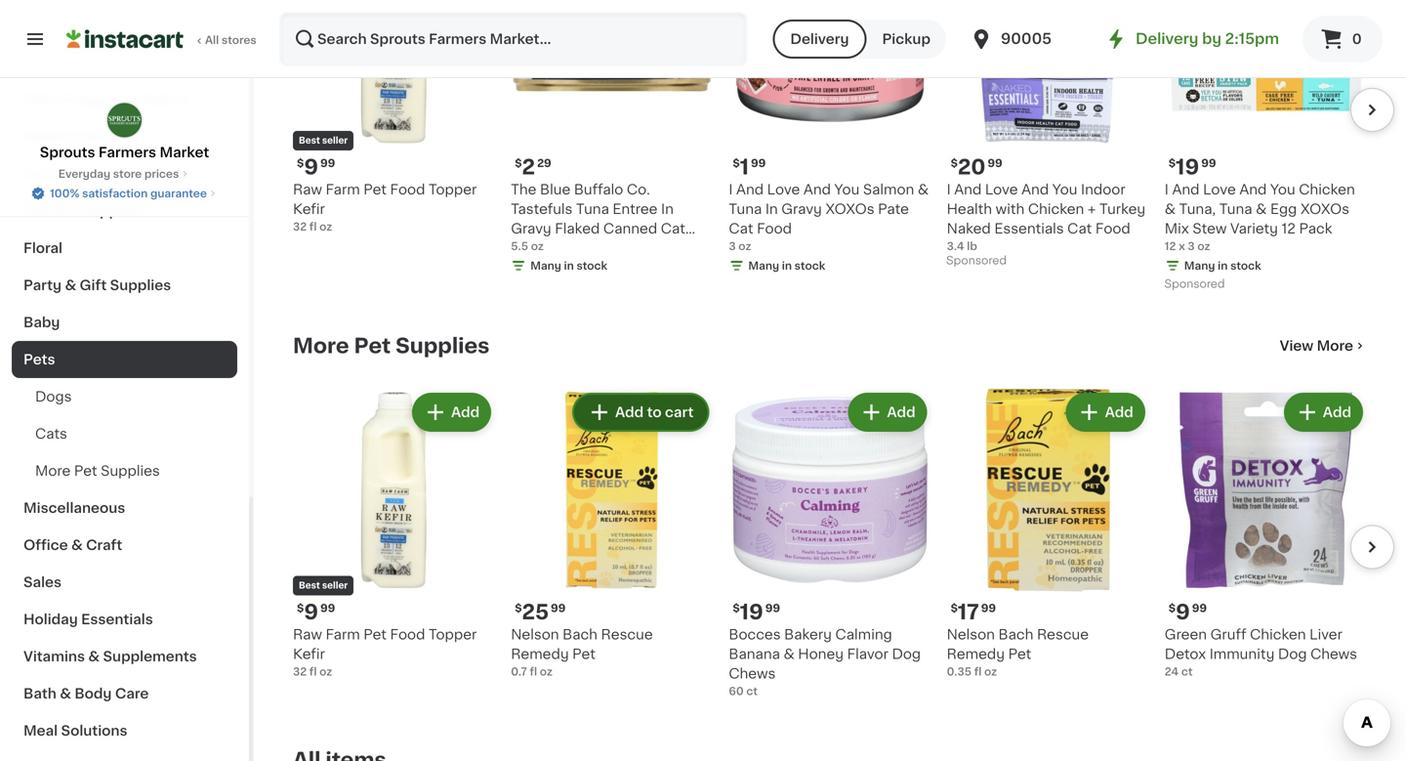 Task type: describe. For each thing, give the bounding box(es) containing it.
guarantee
[[150, 188, 207, 199]]

everyday store prices link
[[58, 166, 191, 182]]

gravy inside i and love and you salmon & tuna in gravy xoxos pate cat food 3 oz
[[782, 202, 822, 216]]

all stores
[[205, 35, 257, 45]]

Search field
[[281, 14, 746, 64]]

in for 2
[[564, 261, 574, 271]]

nelson for 25
[[511, 628, 559, 641]]

food inside i and love and you salmon & tuna in gravy xoxos pate cat food 3 oz
[[757, 222, 792, 236]]

& left gift
[[65, 278, 76, 292]]

view more
[[1280, 339, 1354, 353]]

5.5 oz
[[511, 241, 544, 252]]

& up variety
[[1257, 202, 1268, 216]]

solutions
[[61, 724, 127, 738]]

meal solutions link
[[12, 712, 237, 749]]

fl inside nelson bach rescue remedy pet 0.35 fl oz
[[975, 666, 982, 677]]

naked
[[947, 222, 991, 236]]

office
[[23, 538, 68, 552]]

60
[[729, 686, 744, 697]]

green gruff chicken liver detox immunity dog chews 24 ct
[[1165, 628, 1358, 677]]

delivery by 2:15pm link
[[1105, 27, 1280, 51]]

& up body at bottom left
[[88, 650, 100, 663]]

gruff
[[1211, 628, 1247, 641]]

co.
[[627, 183, 650, 197]]

4 and from the left
[[1022, 183, 1049, 197]]

0
[[1353, 32, 1363, 46]]

sales
[[23, 575, 62, 589]]

many for 2
[[531, 261, 562, 271]]

2 topper from the top
[[429, 628, 477, 641]]

everyday store prices
[[58, 169, 179, 179]]

$ 9 99 for green gruff chicken liver detox immunity dog chews's add button
[[1169, 602, 1208, 622]]

many for 19
[[1185, 261, 1216, 271]]

chicken inside the i and love and you indoor health with chicken + turkey naked essentials cat food 3.4 lb
[[1029, 202, 1085, 216]]

i and love and you indoor health with chicken + turkey naked essentials cat food 3.4 lb
[[947, 183, 1146, 252]]

pet inside "nelson bach rescue remedy pet 0.7 fl oz"
[[573, 647, 596, 661]]

add for bocces bakery calming banana & honey flavor dog chews
[[887, 406, 916, 419]]

health care
[[23, 130, 107, 144]]

90005
[[1001, 32, 1052, 46]]

floral
[[23, 241, 63, 255]]

0 vertical spatial health
[[23, 130, 70, 144]]

canned
[[604, 222, 658, 236]]

sprouts
[[40, 146, 95, 159]]

holiday essentials link
[[12, 601, 237, 638]]

1 best from the top
[[299, 136, 320, 145]]

1 horizontal spatial 12
[[1282, 222, 1296, 236]]

0 horizontal spatial 12
[[1165, 241, 1177, 252]]

health care link
[[12, 118, 237, 155]]

detox
[[1165, 647, 1207, 661]]

pack
[[1300, 222, 1333, 236]]

2 and from the left
[[804, 183, 831, 197]]

1 and from the left
[[737, 183, 764, 197]]

product group containing 17
[[947, 389, 1150, 679]]

1 farm from the top
[[326, 183, 360, 197]]

baby
[[23, 316, 60, 329]]

add button for raw farm pet food topper kefir
[[414, 395, 490, 430]]

delivery for delivery by 2:15pm
[[1136, 32, 1199, 46]]

100% satisfaction guarantee button
[[30, 182, 219, 201]]

6 and from the left
[[1240, 183, 1268, 197]]

2 seller from the top
[[322, 581, 348, 590]]

buffalo
[[574, 183, 624, 197]]

essentials inside holiday essentials link
[[81, 613, 153, 626]]

x
[[1179, 241, 1186, 252]]

$ 20 99
[[951, 157, 1003, 178]]

& inside bocces bakery calming banana & honey flavor dog chews 60 ct
[[784, 647, 795, 661]]

2 item carousel region from the top
[[266, 381, 1395, 733]]

9 for add button corresponding to raw farm pet food topper kefir
[[304, 602, 318, 622]]

bath & body care link
[[12, 675, 237, 712]]

blue
[[540, 183, 571, 197]]

bath & body care
[[23, 687, 149, 701]]

add for nelson bach rescue remedy pet
[[1106, 406, 1134, 419]]

all stores link
[[66, 12, 258, 66]]

holiday essentials
[[23, 613, 153, 626]]

personal care link
[[12, 155, 237, 192]]

pets link
[[12, 341, 237, 378]]

cart
[[665, 406, 694, 419]]

you for 19
[[1271, 183, 1296, 197]]

i and love and you salmon & tuna in gravy xoxos pate cat food 3 oz
[[729, 183, 929, 252]]

by
[[1203, 32, 1222, 46]]

0 horizontal spatial more pet supplies
[[35, 464, 160, 478]]

$ 1 99
[[733, 157, 766, 178]]

green
[[1165, 628, 1208, 641]]

& up the mix
[[1165, 202, 1176, 216]]

everyday
[[58, 169, 110, 179]]

1 32 from the top
[[293, 221, 307, 232]]

3 inside i and love and you salmon & tuna in gravy xoxos pate cat food 3 oz
[[729, 241, 736, 252]]

2 raw farm pet food topper kefir 32 fl oz from the top
[[293, 628, 477, 677]]

0 horizontal spatial more
[[35, 464, 71, 478]]

many in stock for 1
[[749, 261, 826, 271]]

99 inside '$ 20 99'
[[988, 158, 1003, 169]]

indoor
[[1082, 183, 1126, 197]]

office & craft link
[[12, 527, 237, 564]]

personal care
[[23, 167, 122, 181]]

turkey
[[1100, 202, 1146, 216]]

i inside the i and love and you indoor health with chicken + turkey naked essentials cat food 3.4 lb
[[947, 183, 951, 197]]

$ 25 99
[[515, 602, 566, 622]]

in inside i and love and you salmon & tuna in gravy xoxos pate cat food 3 oz
[[766, 202, 778, 216]]

99 inside $ 25 99
[[551, 603, 566, 613]]

stores
[[222, 35, 257, 45]]

0 horizontal spatial more pet supplies link
[[12, 452, 237, 489]]

meal solutions
[[23, 724, 127, 738]]

stock for 2
[[577, 261, 608, 271]]

oils, vinegars, & spices
[[23, 93, 190, 106]]

service type group
[[773, 20, 947, 59]]

99 inside $ 1 99
[[751, 158, 766, 169]]

20
[[958, 157, 986, 178]]

xoxos inside "i and love and you chicken & tuna, tuna & egg xoxos mix stew variety 12 pack 12 x 3 oz"
[[1301, 202, 1350, 216]]

nelson bach rescue remedy pet 0.7 fl oz
[[511, 628, 653, 677]]

immunity
[[1210, 647, 1275, 661]]

nelson for 17
[[947, 628, 996, 641]]

the blue buffalo co. tastefuls tuna entree in gravy flaked canned cat food
[[511, 183, 686, 255]]

sponsored badge image for 19
[[1165, 279, 1224, 290]]

you inside the i and love and you indoor health with chicken + turkey naked essentials cat food 3.4 lb
[[1053, 183, 1078, 197]]

bath
[[23, 687, 56, 701]]

19 for i and love and you chicken & tuna, tuna & egg xoxos mix stew variety 12 pack
[[1176, 157, 1200, 178]]

supplements
[[103, 650, 197, 663]]

pickup button
[[867, 20, 947, 59]]

$ inside $ 17 99
[[951, 603, 958, 613]]

lb
[[967, 241, 978, 252]]

1
[[740, 157, 749, 178]]

sprouts farmers market
[[40, 146, 209, 159]]

$ inside '$ 20 99'
[[951, 158, 958, 169]]

entree
[[613, 202, 658, 216]]

party
[[23, 278, 62, 292]]

sales link
[[12, 564, 237, 601]]

90005 button
[[970, 12, 1087, 66]]

1 horizontal spatial more
[[293, 336, 349, 356]]

1 seller from the top
[[322, 136, 348, 145]]

stock for 19
[[1231, 261, 1262, 271]]

i and love and you chicken & tuna, tuna & egg xoxos mix stew variety 12 pack 12 x 3 oz
[[1165, 183, 1356, 252]]

tuna,
[[1180, 202, 1217, 216]]

kitchen supplies
[[23, 204, 143, 218]]

bach for 17
[[999, 628, 1034, 641]]

egg
[[1271, 202, 1298, 216]]

rescue for 25
[[601, 628, 653, 641]]

delivery by 2:15pm
[[1136, 32, 1280, 46]]

& inside 'link'
[[127, 93, 139, 106]]

in for 19
[[1218, 261, 1228, 271]]

health inside the i and love and you indoor health with chicken + turkey naked essentials cat food 3.4 lb
[[947, 202, 993, 216]]

2 kefir from the top
[[293, 647, 325, 661]]

stew
[[1193, 222, 1228, 236]]

party & gift supplies link
[[12, 267, 237, 304]]

i for 1
[[729, 183, 733, 197]]

sprouts farmers market link
[[40, 102, 209, 162]]

ct inside 'green gruff chicken liver detox immunity dog chews 24 ct'
[[1182, 666, 1193, 677]]

bocces
[[729, 628, 781, 641]]

in inside the blue buffalo co. tastefuls tuna entree in gravy flaked canned cat food
[[661, 202, 674, 216]]



Task type: locate. For each thing, give the bounding box(es) containing it.
and down $ 1 99
[[737, 183, 764, 197]]

food inside the blue buffalo co. tastefuls tuna entree in gravy flaked canned cat food
[[511, 242, 546, 255]]

1 vertical spatial chicken
[[1029, 202, 1085, 216]]

0 horizontal spatial chews
[[729, 667, 776, 680]]

in down stew
[[1218, 261, 1228, 271]]

calming
[[836, 628, 893, 641]]

1 many from the left
[[749, 261, 780, 271]]

0 vertical spatial 32
[[293, 221, 307, 232]]

$ 9 99
[[297, 157, 335, 178], [297, 602, 335, 622], [1169, 602, 1208, 622]]

1 tuna from the left
[[729, 202, 762, 216]]

fl
[[310, 221, 317, 232], [310, 666, 317, 677], [530, 666, 537, 677], [975, 666, 982, 677]]

add button for green gruff chicken liver detox immunity dog chews
[[1287, 395, 1362, 430]]

0 horizontal spatial 19
[[740, 602, 764, 622]]

1 vertical spatial gravy
[[511, 222, 552, 236]]

floral link
[[12, 230, 237, 267]]

1 horizontal spatial cat
[[729, 222, 754, 236]]

2 i from the left
[[947, 183, 951, 197]]

essentials down with
[[995, 222, 1065, 236]]

bach inside "nelson bach rescue remedy pet 0.7 fl oz"
[[563, 628, 598, 641]]

bocces bakery calming banana & honey flavor dog chews 60 ct
[[729, 628, 921, 697]]

add for raw farm pet food topper kefir
[[451, 406, 480, 419]]

dog inside bocces bakery calming banana & honey flavor dog chews 60 ct
[[892, 647, 921, 661]]

health up sprouts
[[23, 130, 70, 144]]

pickup
[[883, 32, 931, 46]]

0 vertical spatial chews
[[1311, 647, 1358, 661]]

and left salmon
[[804, 183, 831, 197]]

2 vertical spatial care
[[115, 687, 149, 701]]

$ 2 29
[[515, 157, 552, 178]]

1 horizontal spatial many in stock
[[749, 261, 826, 271]]

1 kefir from the top
[[293, 202, 325, 216]]

3.4
[[947, 241, 965, 252]]

24
[[1165, 666, 1179, 677]]

1 vertical spatial best
[[299, 581, 320, 590]]

you left "indoor"
[[1053, 183, 1078, 197]]

1 stock from the left
[[795, 261, 826, 271]]

banana
[[729, 647, 781, 661]]

& left craft
[[71, 538, 83, 552]]

1 you from the left
[[835, 183, 860, 197]]

3 many in stock from the left
[[1185, 261, 1262, 271]]

2 best from the top
[[299, 581, 320, 590]]

1 vertical spatial 32
[[293, 666, 307, 677]]

instacart logo image
[[66, 27, 184, 51]]

nelson bach rescue remedy pet 0.35 fl oz
[[947, 628, 1089, 677]]

cat inside i and love and you salmon & tuna in gravy xoxos pate cat food 3 oz
[[729, 222, 754, 236]]

remedy
[[511, 647, 569, 661], [947, 647, 1005, 661]]

100% satisfaction guarantee
[[50, 188, 207, 199]]

1 horizontal spatial chews
[[1311, 647, 1358, 661]]

cat
[[729, 222, 754, 236], [661, 222, 686, 236], [1068, 222, 1093, 236]]

1 remedy from the left
[[511, 647, 569, 661]]

None search field
[[279, 12, 748, 66]]

19 for bocces bakery calming banana & honey flavor dog chews
[[740, 602, 764, 622]]

i inside "i and love and you chicken & tuna, tuna & egg xoxos mix stew variety 12 pack 12 x 3 oz"
[[1165, 183, 1169, 197]]

to
[[647, 406, 662, 419]]

add button for bocces bakery calming banana & honey flavor dog chews
[[850, 395, 926, 430]]

sponsored badge image
[[947, 256, 1006, 267], [1165, 279, 1224, 290]]

variety
[[1231, 222, 1279, 236]]

1 vertical spatial ct
[[747, 686, 758, 697]]

remedy for 25
[[511, 647, 569, 661]]

vinegars,
[[58, 93, 124, 106]]

chews inside 'green gruff chicken liver detox immunity dog chews 24 ct'
[[1311, 647, 1358, 661]]

0 horizontal spatial remedy
[[511, 647, 569, 661]]

3 you from the left
[[1271, 183, 1296, 197]]

0 horizontal spatial $ 19 99
[[733, 602, 781, 622]]

$ 9 99 for add button corresponding to raw farm pet food topper kefir
[[297, 602, 335, 622]]

0 vertical spatial more pet supplies
[[293, 336, 490, 356]]

1 horizontal spatial in
[[782, 261, 792, 271]]

0 vertical spatial essentials
[[995, 222, 1065, 236]]

in down i and love and you salmon & tuna in gravy xoxos pate cat food 3 oz
[[782, 261, 792, 271]]

bach
[[563, 628, 598, 641], [999, 628, 1034, 641]]

tuna inside the blue buffalo co. tastefuls tuna entree in gravy flaked canned cat food
[[576, 202, 610, 216]]

1 add button from the left
[[414, 395, 490, 430]]

nelson inside nelson bach rescue remedy pet 0.35 fl oz
[[947, 628, 996, 641]]

3 many from the left
[[1185, 261, 1216, 271]]

tuna inside "i and love and you chicken & tuna, tuna & egg xoxos mix stew variety 12 pack 12 x 3 oz"
[[1220, 202, 1253, 216]]

25
[[522, 602, 549, 622]]

0 horizontal spatial in
[[661, 202, 674, 216]]

2 tuna from the left
[[576, 202, 610, 216]]

dog
[[892, 647, 921, 661], [1279, 647, 1308, 661]]

nelson inside "nelson bach rescue remedy pet 0.7 fl oz"
[[511, 628, 559, 641]]

raw
[[293, 183, 322, 197], [293, 628, 322, 641]]

xoxos up the pack
[[1301, 202, 1350, 216]]

remedy inside "nelson bach rescue remedy pet 0.7 fl oz"
[[511, 647, 569, 661]]

0 horizontal spatial delivery
[[791, 32, 849, 46]]

love for 1
[[768, 183, 801, 197]]

cat inside the blue buffalo co. tastefuls tuna entree in gravy flaked canned cat food
[[661, 222, 686, 236]]

and up with
[[1022, 183, 1049, 197]]

12 down egg
[[1282, 222, 1296, 236]]

i for 19
[[1165, 183, 1169, 197]]

flavor
[[848, 647, 889, 661]]

1 item carousel region from the top
[[266, 0, 1395, 303]]

1 topper from the top
[[429, 183, 477, 197]]

12 left x
[[1165, 241, 1177, 252]]

1 horizontal spatial tuna
[[729, 202, 762, 216]]

stock down i and love and you salmon & tuna in gravy xoxos pate cat food 3 oz
[[795, 261, 826, 271]]

baby link
[[12, 304, 237, 341]]

xoxos inside i and love and you salmon & tuna in gravy xoxos pate cat food 3 oz
[[826, 202, 875, 216]]

& right 'bath' at the left
[[60, 687, 71, 701]]

2 farm from the top
[[326, 628, 360, 641]]

chews down "banana"
[[729, 667, 776, 680]]

you inside i and love and you salmon & tuna in gravy xoxos pate cat food 3 oz
[[835, 183, 860, 197]]

pet inside nelson bach rescue remedy pet 0.35 fl oz
[[1009, 647, 1032, 661]]

1 vertical spatial raw farm pet food topper kefir 32 fl oz
[[293, 628, 477, 677]]

2 raw from the top
[[293, 628, 322, 641]]

1 love from the left
[[768, 183, 801, 197]]

delivery inside button
[[791, 32, 849, 46]]

1 vertical spatial health
[[947, 202, 993, 216]]

bach inside nelson bach rescue remedy pet 0.35 fl oz
[[999, 628, 1034, 641]]

& inside i and love and you salmon & tuna in gravy xoxos pate cat food 3 oz
[[918, 183, 929, 197]]

0 vertical spatial 19
[[1176, 157, 1200, 178]]

3 add button from the left
[[1068, 395, 1144, 430]]

0 horizontal spatial 3
[[729, 241, 736, 252]]

in down flaked
[[564, 261, 574, 271]]

gravy left pate
[[782, 202, 822, 216]]

you inside "i and love and you chicken & tuna, tuna & egg xoxos mix stew variety 12 pack 12 x 3 oz"
[[1271, 183, 1296, 197]]

and down 20
[[955, 183, 982, 197]]

many
[[749, 261, 780, 271], [531, 261, 562, 271], [1185, 261, 1216, 271]]

food inside the i and love and you indoor health with chicken + turkey naked essentials cat food 3.4 lb
[[1096, 222, 1131, 236]]

xoxos
[[826, 202, 875, 216], [1301, 202, 1350, 216]]

1 in from the left
[[766, 202, 778, 216]]

dogs
[[35, 390, 72, 404]]

1 raw farm pet food topper kefir 32 fl oz from the top
[[293, 183, 477, 232]]

oz inside "nelson bach rescue remedy pet 0.7 fl oz"
[[540, 666, 553, 677]]

& down the bakery
[[784, 647, 795, 661]]

3 add from the left
[[887, 406, 916, 419]]

99 inside $ 17 99
[[982, 603, 997, 613]]

0 horizontal spatial i
[[729, 183, 733, 197]]

0 horizontal spatial rescue
[[601, 628, 653, 641]]

2 xoxos from the left
[[1301, 202, 1350, 216]]

$ inside $ 1 99
[[733, 158, 740, 169]]

1 horizontal spatial more pet supplies link
[[293, 334, 490, 358]]

$ 17 99
[[951, 602, 997, 622]]

1 vertical spatial 19
[[740, 602, 764, 622]]

product group
[[947, 0, 1150, 272], [1165, 0, 1368, 295], [293, 389, 496, 679], [511, 389, 714, 679], [729, 389, 932, 699], [947, 389, 1150, 679], [1165, 389, 1368, 679]]

cats link
[[12, 415, 237, 452]]

0 vertical spatial raw
[[293, 183, 322, 197]]

5.5
[[511, 241, 529, 252]]

essentials inside the i and love and you indoor health with chicken + turkey naked essentials cat food 3.4 lb
[[995, 222, 1065, 236]]

0 vertical spatial chicken
[[1300, 183, 1356, 197]]

rescue for 17
[[1038, 628, 1089, 641]]

2 stock from the left
[[577, 261, 608, 271]]

chews inside bocces bakery calming banana & honey flavor dog chews 60 ct
[[729, 667, 776, 680]]

1 horizontal spatial nelson
[[947, 628, 996, 641]]

3 down $ 1 99
[[729, 241, 736, 252]]

food
[[390, 183, 425, 197], [757, 222, 792, 236], [1096, 222, 1131, 236], [511, 242, 546, 255], [390, 628, 425, 641]]

1 vertical spatial more pet supplies link
[[12, 452, 237, 489]]

cats
[[35, 427, 67, 441]]

1 horizontal spatial xoxos
[[1301, 202, 1350, 216]]

3 i from the left
[[1165, 183, 1169, 197]]

in down $ 1 99
[[766, 202, 778, 216]]

2 horizontal spatial many
[[1185, 261, 1216, 271]]

2 in from the left
[[564, 261, 574, 271]]

29
[[537, 158, 552, 169]]

care up satisfaction
[[89, 167, 122, 181]]

you for 1
[[835, 183, 860, 197]]

love for 19
[[1204, 183, 1237, 197]]

i down $ 1 99
[[729, 183, 733, 197]]

all
[[205, 35, 219, 45]]

mix
[[1165, 222, 1190, 236]]

personal
[[23, 167, 85, 181]]

stock down variety
[[1231, 261, 1262, 271]]

sponsored badge image down lb
[[947, 256, 1006, 267]]

1 horizontal spatial in
[[766, 202, 778, 216]]

i down '$ 20 99'
[[947, 183, 951, 197]]

1 vertical spatial item carousel region
[[266, 381, 1395, 733]]

$ inside $ 2 29
[[515, 158, 522, 169]]

product group containing 20
[[947, 0, 1150, 272]]

you left salmon
[[835, 183, 860, 197]]

in for 1
[[782, 261, 792, 271]]

many in stock for 19
[[1185, 261, 1262, 271]]

1 horizontal spatial remedy
[[947, 647, 1005, 661]]

chicken inside "i and love and you chicken & tuna, tuna & egg xoxos mix stew variety 12 pack 12 x 3 oz"
[[1300, 183, 1356, 197]]

1 many in stock from the left
[[749, 261, 826, 271]]

0 horizontal spatial ct
[[747, 686, 758, 697]]

1 horizontal spatial i
[[947, 183, 951, 197]]

oz
[[320, 221, 332, 232], [739, 241, 752, 252], [531, 241, 544, 252], [1198, 241, 1211, 252], [320, 666, 332, 677], [540, 666, 553, 677], [985, 666, 998, 677]]

1 horizontal spatial essentials
[[995, 222, 1065, 236]]

0 vertical spatial kefir
[[293, 202, 325, 216]]

19 up tuna,
[[1176, 157, 1200, 178]]

remedy up the 0.35 on the bottom
[[947, 647, 1005, 661]]

bach for 25
[[563, 628, 598, 641]]

in
[[782, 261, 792, 271], [564, 261, 574, 271], [1218, 261, 1228, 271]]

2 nelson from the left
[[947, 628, 996, 641]]

item carousel region
[[266, 0, 1395, 303], [266, 381, 1395, 733]]

1 cat from the left
[[729, 222, 754, 236]]

2 horizontal spatial in
[[1218, 261, 1228, 271]]

1 vertical spatial seller
[[322, 581, 348, 590]]

oz inside nelson bach rescue remedy pet 0.35 fl oz
[[985, 666, 998, 677]]

stock
[[795, 261, 826, 271], [577, 261, 608, 271], [1231, 261, 1262, 271]]

0 vertical spatial $ 19 99
[[1169, 157, 1217, 178]]

0 horizontal spatial essentials
[[81, 613, 153, 626]]

1 vertical spatial 12
[[1165, 241, 1177, 252]]

ct inside bocces bakery calming banana & honey flavor dog chews 60 ct
[[747, 686, 758, 697]]

3 right x
[[1188, 241, 1196, 252]]

0 vertical spatial sponsored badge image
[[947, 256, 1006, 267]]

you
[[835, 183, 860, 197], [1053, 183, 1078, 197], [1271, 183, 1296, 197]]

& right salmon
[[918, 183, 929, 197]]

2 cat from the left
[[661, 222, 686, 236]]

0 vertical spatial gravy
[[782, 202, 822, 216]]

2 dog from the left
[[1279, 647, 1308, 661]]

many down 5.5 oz
[[531, 261, 562, 271]]

1 vertical spatial chews
[[729, 667, 776, 680]]

ct right '60'
[[747, 686, 758, 697]]

2 horizontal spatial more
[[1318, 339, 1354, 353]]

1 xoxos from the left
[[826, 202, 875, 216]]

2 horizontal spatial you
[[1271, 183, 1296, 197]]

2 best seller from the top
[[299, 581, 348, 590]]

1 horizontal spatial stock
[[795, 261, 826, 271]]

love inside "i and love and you chicken & tuna, tuna & egg xoxos mix stew variety 12 pack 12 x 3 oz"
[[1204, 183, 1237, 197]]

1 rescue from the left
[[601, 628, 653, 641]]

2 vertical spatial chicken
[[1251, 628, 1307, 641]]

cat right canned
[[661, 222, 686, 236]]

many in stock down stew
[[1185, 261, 1262, 271]]

0 vertical spatial item carousel region
[[266, 0, 1395, 303]]

the
[[511, 183, 537, 197]]

chicken up immunity
[[1251, 628, 1307, 641]]

love inside the i and love and you indoor health with chicken + turkey naked essentials cat food 3.4 lb
[[986, 183, 1019, 197]]

4 add button from the left
[[1287, 395, 1362, 430]]

1 horizontal spatial 19
[[1176, 157, 1200, 178]]

nelson down 17
[[947, 628, 996, 641]]

and up tuna,
[[1173, 183, 1200, 197]]

product group containing 25
[[511, 389, 714, 679]]

1 horizontal spatial more pet supplies
[[293, 336, 490, 356]]

17
[[958, 602, 980, 622]]

0 horizontal spatial tuna
[[576, 202, 610, 216]]

stock for 1
[[795, 261, 826, 271]]

care for personal care
[[89, 167, 122, 181]]

sprouts farmers market logo image
[[106, 102, 143, 139]]

2 many in stock from the left
[[531, 261, 608, 271]]

and up variety
[[1240, 183, 1268, 197]]

0 horizontal spatial love
[[768, 183, 801, 197]]

office & craft
[[23, 538, 122, 552]]

care for health care
[[74, 130, 107, 144]]

1 vertical spatial $ 19 99
[[733, 602, 781, 622]]

2 many from the left
[[531, 261, 562, 271]]

stock down flaked
[[577, 261, 608, 271]]

oils, vinegars, & spices link
[[12, 81, 237, 118]]

$ 19 99 for bocces bakery calming banana & honey flavor dog chews
[[733, 602, 781, 622]]

5 add from the left
[[1324, 406, 1352, 419]]

tuna
[[729, 202, 762, 216], [576, 202, 610, 216], [1220, 202, 1253, 216]]

tuna down the 1
[[729, 202, 762, 216]]

gravy
[[782, 202, 822, 216], [511, 222, 552, 236]]

1 horizontal spatial sponsored badge image
[[1165, 279, 1224, 290]]

many down x
[[1185, 261, 1216, 271]]

meal
[[23, 724, 58, 738]]

19 up bocces
[[740, 602, 764, 622]]

0 vertical spatial care
[[74, 130, 107, 144]]

kitchen
[[23, 204, 78, 218]]

2 horizontal spatial tuna
[[1220, 202, 1253, 216]]

sponsored badge image for 20
[[947, 256, 1006, 267]]

0 horizontal spatial sponsored badge image
[[947, 256, 1006, 267]]

cat down the 1
[[729, 222, 754, 236]]

oz inside i and love and you salmon & tuna in gravy xoxos pate cat food 3 oz
[[739, 241, 752, 252]]

0 horizontal spatial gravy
[[511, 222, 552, 236]]

0 horizontal spatial dog
[[892, 647, 921, 661]]

add to cart
[[615, 406, 694, 419]]

0 vertical spatial more pet supplies link
[[293, 334, 490, 358]]

0 vertical spatial ct
[[1182, 666, 1193, 677]]

1 horizontal spatial love
[[986, 183, 1019, 197]]

market
[[160, 146, 209, 159]]

chicken left +
[[1029, 202, 1085, 216]]

5 and from the left
[[1173, 183, 1200, 197]]

add button
[[414, 395, 490, 430], [850, 395, 926, 430], [1068, 395, 1144, 430], [1287, 395, 1362, 430]]

0 vertical spatial raw farm pet food topper kefir 32 fl oz
[[293, 183, 477, 232]]

1 i from the left
[[729, 183, 733, 197]]

in right entree
[[661, 202, 674, 216]]

1 vertical spatial essentials
[[81, 613, 153, 626]]

0 horizontal spatial bach
[[563, 628, 598, 641]]

0 vertical spatial best
[[299, 136, 320, 145]]

tuna down buffalo
[[576, 202, 610, 216]]

cat down +
[[1068, 222, 1093, 236]]

remedy for 17
[[947, 647, 1005, 661]]

many for 1
[[749, 261, 780, 271]]

1 vertical spatial farm
[[326, 628, 360, 641]]

1 vertical spatial raw
[[293, 628, 322, 641]]

sponsored badge image down x
[[1165, 279, 1224, 290]]

love
[[768, 183, 801, 197], [986, 183, 1019, 197], [1204, 183, 1237, 197]]

1 raw from the top
[[293, 183, 322, 197]]

spices
[[142, 93, 190, 106]]

2:15pm
[[1226, 32, 1280, 46]]

$ 19 99 for i and love and you chicken & tuna, tuna & egg xoxos mix stew variety 12 pack
[[1169, 157, 1217, 178]]

dog inside 'green gruff chicken liver detox immunity dog chews 24 ct'
[[1279, 647, 1308, 661]]

cat inside the i and love and you indoor health with chicken + turkey naked essentials cat food 3.4 lb
[[1068, 222, 1093, 236]]

+
[[1088, 202, 1097, 216]]

3 in from the left
[[1218, 261, 1228, 271]]

1 horizontal spatial $ 19 99
[[1169, 157, 1217, 178]]

1 horizontal spatial health
[[947, 202, 993, 216]]

1 best seller from the top
[[299, 136, 348, 145]]

gravy inside the blue buffalo co. tastefuls tuna entree in gravy flaked canned cat food
[[511, 222, 552, 236]]

essentials up vitamins & supplements
[[81, 613, 153, 626]]

i up the mix
[[1165, 183, 1169, 197]]

& left spices
[[127, 93, 139, 106]]

craft
[[86, 538, 122, 552]]

add inside button
[[615, 406, 644, 419]]

3 inside "i and love and you chicken & tuna, tuna & egg xoxos mix stew variety 12 pack 12 x 3 oz"
[[1188, 241, 1196, 252]]

1 dog from the left
[[892, 647, 921, 661]]

chicken inside 'green gruff chicken liver detox immunity dog chews 24 ct'
[[1251, 628, 1307, 641]]

3 cat from the left
[[1068, 222, 1093, 236]]

1 vertical spatial kefir
[[293, 647, 325, 661]]

4 add from the left
[[1106, 406, 1134, 419]]

1 horizontal spatial many
[[749, 261, 780, 271]]

2 in from the left
[[661, 202, 674, 216]]

3 stock from the left
[[1231, 261, 1262, 271]]

dog right flavor
[[892, 647, 921, 661]]

liver
[[1310, 628, 1343, 641]]

32
[[293, 221, 307, 232], [293, 666, 307, 677]]

1 3 from the left
[[729, 241, 736, 252]]

2 add from the left
[[615, 406, 644, 419]]

0 horizontal spatial cat
[[661, 222, 686, 236]]

rescue inside "nelson bach rescue remedy pet 0.7 fl oz"
[[601, 628, 653, 641]]

9 for green gruff chicken liver detox immunity dog chews's add button
[[1176, 602, 1191, 622]]

ct
[[1182, 666, 1193, 677], [747, 686, 758, 697]]

rescue inside nelson bach rescue remedy pet 0.35 fl oz
[[1038, 628, 1089, 641]]

delivery left pickup
[[791, 32, 849, 46]]

care down vitamins & supplements link
[[115, 687, 149, 701]]

delivery for delivery
[[791, 32, 849, 46]]

ct right the 24
[[1182, 666, 1193, 677]]

2 add button from the left
[[850, 395, 926, 430]]

remedy inside nelson bach rescue remedy pet 0.35 fl oz
[[947, 647, 1005, 661]]

$ 19 99 up bocces
[[733, 602, 781, 622]]

flaked
[[555, 222, 600, 236]]

remedy up 0.7
[[511, 647, 569, 661]]

add button for nelson bach rescue remedy pet
[[1068, 395, 1144, 430]]

add for green gruff chicken liver detox immunity dog chews
[[1324, 406, 1352, 419]]

many in stock down flaked
[[531, 261, 608, 271]]

health
[[23, 130, 70, 144], [947, 202, 993, 216]]

1 horizontal spatial you
[[1053, 183, 1078, 197]]

kitchen supplies link
[[12, 192, 237, 230]]

xoxos down salmon
[[826, 202, 875, 216]]

nelson down 25
[[511, 628, 559, 641]]

3 love from the left
[[1204, 183, 1237, 197]]

oz inside "i and love and you chicken & tuna, tuna & egg xoxos mix stew variety 12 pack 12 x 3 oz"
[[1198, 241, 1211, 252]]

many in stock for 2
[[531, 261, 608, 271]]

seller
[[322, 136, 348, 145], [322, 581, 348, 590]]

2 32 from the top
[[293, 666, 307, 677]]

delivery left by
[[1136, 32, 1199, 46]]

i inside i and love and you salmon & tuna in gravy xoxos pate cat food 3 oz
[[729, 183, 733, 197]]

1 horizontal spatial 3
[[1188, 241, 1196, 252]]

many down i and love and you salmon & tuna in gravy xoxos pate cat food 3 oz
[[749, 261, 780, 271]]

2 bach from the left
[[999, 628, 1034, 641]]

3 tuna from the left
[[1220, 202, 1253, 216]]

0 vertical spatial best seller
[[299, 136, 348, 145]]

0 vertical spatial topper
[[429, 183, 477, 197]]

health up naked
[[947, 202, 993, 216]]

2 you from the left
[[1053, 183, 1078, 197]]

body
[[75, 687, 112, 701]]

farmers
[[99, 146, 156, 159]]

1 add from the left
[[451, 406, 480, 419]]

2 horizontal spatial love
[[1204, 183, 1237, 197]]

2 rescue from the left
[[1038, 628, 1089, 641]]

0 horizontal spatial health
[[23, 130, 70, 144]]

2 love from the left
[[986, 183, 1019, 197]]

0 horizontal spatial xoxos
[[826, 202, 875, 216]]

pets
[[23, 353, 55, 366]]

2 remedy from the left
[[947, 647, 1005, 661]]

tuna inside i and love and you salmon & tuna in gravy xoxos pate cat food 3 oz
[[729, 202, 762, 216]]

tuna up variety
[[1220, 202, 1253, 216]]

miscellaneous link
[[12, 489, 237, 527]]

1 horizontal spatial delivery
[[1136, 32, 1199, 46]]

1 bach from the left
[[563, 628, 598, 641]]

chews
[[1311, 647, 1358, 661], [729, 667, 776, 680]]

1 horizontal spatial dog
[[1279, 647, 1308, 661]]

1 vertical spatial care
[[89, 167, 122, 181]]

2 horizontal spatial stock
[[1231, 261, 1262, 271]]

1 horizontal spatial gravy
[[782, 202, 822, 216]]

0 horizontal spatial you
[[835, 183, 860, 197]]

1 in from the left
[[782, 261, 792, 271]]

2 3 from the left
[[1188, 241, 1196, 252]]

chicken up the pack
[[1300, 183, 1356, 197]]

1 nelson from the left
[[511, 628, 559, 641]]

care up sprouts
[[74, 130, 107, 144]]

love inside i and love and you salmon & tuna in gravy xoxos pate cat food 3 oz
[[768, 183, 801, 197]]

0 horizontal spatial in
[[564, 261, 574, 271]]

vitamins
[[23, 650, 85, 663]]

dogs link
[[12, 378, 237, 415]]

chicken
[[1300, 183, 1356, 197], [1029, 202, 1085, 216], [1251, 628, 1307, 641]]

$ 19 99 up tuna,
[[1169, 157, 1217, 178]]

tastefuls
[[511, 202, 573, 216]]

you up egg
[[1271, 183, 1296, 197]]

many in stock down i and love and you salmon & tuna in gravy xoxos pate cat food 3 oz
[[749, 261, 826, 271]]

$ inside $ 25 99
[[515, 603, 522, 613]]

0 vertical spatial 12
[[1282, 222, 1296, 236]]

3 and from the left
[[955, 183, 982, 197]]

chews down liver
[[1311, 647, 1358, 661]]

care inside "link"
[[89, 167, 122, 181]]

fl inside "nelson bach rescue remedy pet 0.7 fl oz"
[[530, 666, 537, 677]]

gravy up 5.5 oz
[[511, 222, 552, 236]]

dog right immunity
[[1279, 647, 1308, 661]]



Task type: vqa. For each thing, say whether or not it's contained in the screenshot.
the Solar related to GPS
no



